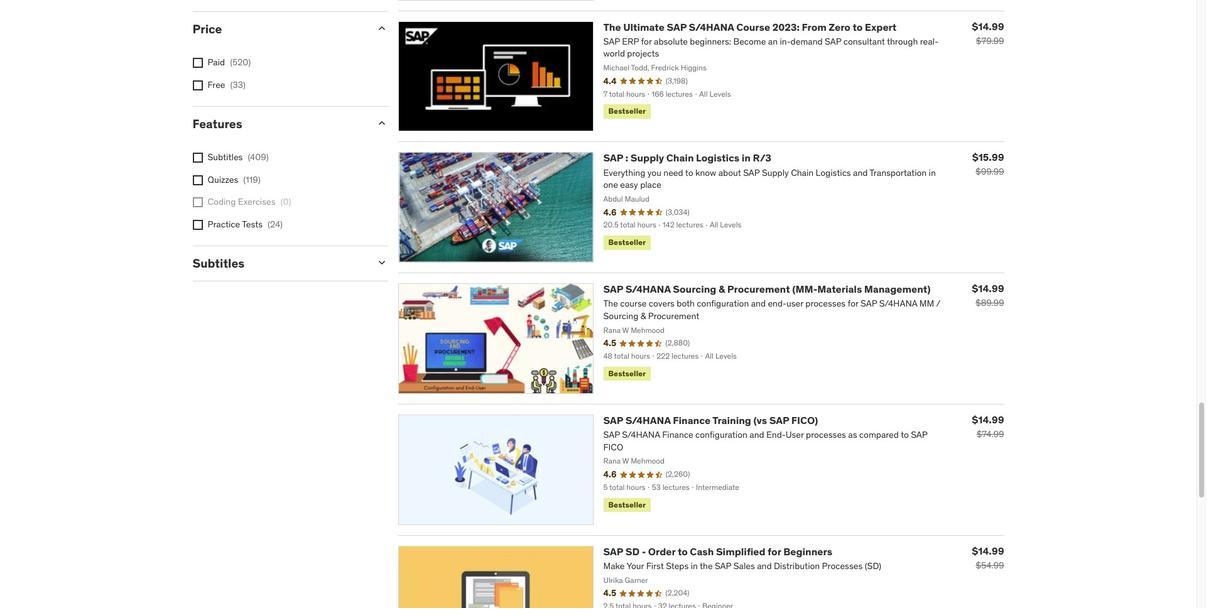 Task type: describe. For each thing, give the bounding box(es) containing it.
ultimate
[[623, 20, 665, 33]]

(vs
[[754, 414, 767, 427]]

beginners
[[784, 545, 833, 558]]

order
[[648, 545, 676, 558]]

$14.99 $54.99
[[972, 545, 1004, 571]]

paid
[[208, 57, 225, 68]]

for
[[768, 545, 781, 558]]

s/4hana for finance
[[626, 414, 671, 427]]

course
[[736, 20, 770, 33]]

$99.99
[[976, 166, 1004, 177]]

1 vertical spatial to
[[678, 545, 688, 558]]

practice tests (24)
[[208, 219, 283, 230]]

chain
[[666, 152, 694, 164]]

$15.99
[[972, 151, 1004, 164]]

subtitles button
[[193, 256, 365, 271]]

sourcing
[[673, 283, 716, 295]]

(24)
[[268, 219, 283, 230]]

$14.99 for the ultimate sap s/4hana course 2023: from zero to expert
[[972, 20, 1004, 32]]

&
[[719, 283, 725, 295]]

procurement
[[727, 283, 790, 295]]

quizzes
[[208, 174, 238, 185]]

sap sd - order to cash simplified for beginners link
[[603, 545, 833, 558]]

fico)
[[792, 414, 818, 427]]

sap s/4hana sourcing & procurement (mm-materials management) link
[[603, 283, 931, 295]]

from
[[802, 20, 827, 33]]

small image for subtitles
[[375, 257, 388, 269]]

$14.99 $89.99
[[972, 282, 1004, 309]]

xsmall image for subtitles
[[193, 153, 203, 163]]

supply
[[631, 152, 664, 164]]

management)
[[864, 283, 931, 295]]

finance
[[673, 414, 711, 427]]

s/4hana for sourcing
[[626, 283, 671, 295]]

subtitles (409)
[[208, 151, 269, 163]]

$14.99 $74.99
[[972, 413, 1004, 440]]

xsmall image for free
[[193, 80, 203, 90]]

logistics
[[696, 152, 740, 164]]

$15.99 $99.99
[[972, 151, 1004, 177]]

xsmall image for paid
[[193, 58, 203, 68]]

0 vertical spatial s/4hana
[[689, 20, 734, 33]]

practice
[[208, 219, 240, 230]]

(119)
[[243, 174, 261, 185]]

(0)
[[281, 196, 291, 207]]

subtitles for subtitles (409)
[[208, 151, 243, 163]]

0 vertical spatial to
[[853, 20, 863, 33]]

price
[[193, 22, 222, 37]]

$89.99
[[976, 297, 1004, 309]]

(520)
[[230, 57, 251, 68]]



Task type: vqa. For each thing, say whether or not it's contained in the screenshot.


Task type: locate. For each thing, give the bounding box(es) containing it.
$74.99
[[977, 428, 1004, 440]]

subtitles
[[208, 151, 243, 163], [193, 256, 245, 271]]

xsmall image left paid
[[193, 58, 203, 68]]

cash
[[690, 545, 714, 558]]

0 vertical spatial xsmall image
[[193, 153, 203, 163]]

free (33)
[[208, 79, 246, 90]]

xsmall image for quizzes
[[193, 175, 203, 185]]

2023:
[[773, 20, 800, 33]]

1 small image from the top
[[375, 22, 388, 35]]

0 vertical spatial subtitles
[[208, 151, 243, 163]]

sap
[[667, 20, 687, 33], [603, 152, 623, 164], [603, 283, 623, 295], [603, 414, 623, 427], [769, 414, 789, 427], [603, 545, 623, 558]]

xsmall image left free
[[193, 80, 203, 90]]

3 small image from the top
[[375, 257, 388, 269]]

(33)
[[230, 79, 246, 90]]

the
[[603, 20, 621, 33]]

$14.99 $79.99
[[972, 20, 1004, 46]]

sap for sap sd - order to cash simplified for beginners
[[603, 545, 623, 558]]

2 vertical spatial small image
[[375, 257, 388, 269]]

sap sd - order to cash simplified for beginners
[[603, 545, 833, 558]]

s/4hana left finance
[[626, 414, 671, 427]]

xsmall image left the coding at the left top of the page
[[193, 197, 203, 207]]

sap s/4hana finance training (vs sap fico) link
[[603, 414, 818, 427]]

(409)
[[248, 151, 269, 163]]

xsmall image for practice
[[193, 220, 203, 230]]

1 xsmall image from the top
[[193, 153, 203, 163]]

2 xsmall image from the top
[[193, 80, 203, 90]]

price button
[[193, 22, 365, 37]]

small image for price
[[375, 22, 388, 35]]

xsmall image for coding
[[193, 197, 203, 207]]

features button
[[193, 116, 365, 131]]

xsmall image
[[193, 58, 203, 68], [193, 80, 203, 90], [193, 175, 203, 185], [193, 220, 203, 230]]

sap for sap s/4hana sourcing & procurement (mm-materials management)
[[603, 283, 623, 295]]

sd
[[626, 545, 640, 558]]

1 vertical spatial subtitles
[[193, 256, 245, 271]]

$54.99
[[976, 560, 1004, 571]]

$14.99 up $89.99
[[972, 282, 1004, 295]]

to left cash at the right bottom of page
[[678, 545, 688, 558]]

$14.99 for sap s/4hana finance training (vs sap fico)
[[972, 413, 1004, 426]]

xsmall image left quizzes
[[193, 175, 203, 185]]

sap : supply chain logistics in r/3 link
[[603, 152, 771, 164]]

sap s/4hana finance training (vs sap fico)
[[603, 414, 818, 427]]

the ultimate sap s/4hana course 2023: from zero to expert link
[[603, 20, 897, 33]]

sap for sap : supply chain logistics in r/3
[[603, 152, 623, 164]]

0 vertical spatial small image
[[375, 22, 388, 35]]

$14.99 up $54.99
[[972, 545, 1004, 557]]

1 horizontal spatial to
[[853, 20, 863, 33]]

coding exercises (0)
[[208, 196, 291, 207]]

in
[[742, 152, 751, 164]]

the ultimate sap s/4hana course 2023: from zero to expert
[[603, 20, 897, 33]]

to right zero
[[853, 20, 863, 33]]

1 $14.99 from the top
[[972, 20, 1004, 32]]

$14.99 for sap s/4hana sourcing & procurement (mm-materials management)
[[972, 282, 1004, 295]]

free
[[208, 79, 225, 90]]

4 $14.99 from the top
[[972, 545, 1004, 557]]

$14.99 up $79.99
[[972, 20, 1004, 32]]

4 xsmall image from the top
[[193, 220, 203, 230]]

2 xsmall image from the top
[[193, 197, 203, 207]]

paid (520)
[[208, 57, 251, 68]]

sap s/4hana sourcing & procurement (mm-materials management)
[[603, 283, 931, 295]]

features
[[193, 116, 242, 131]]

1 vertical spatial xsmall image
[[193, 197, 203, 207]]

tests
[[242, 219, 263, 230]]

xsmall image
[[193, 153, 203, 163], [193, 197, 203, 207]]

s/4hana left the sourcing
[[626, 283, 671, 295]]

sap : supply chain logistics in r/3
[[603, 152, 771, 164]]

3 xsmall image from the top
[[193, 175, 203, 185]]

simplified
[[716, 545, 766, 558]]

s/4hana
[[689, 20, 734, 33], [626, 283, 671, 295], [626, 414, 671, 427]]

2 small image from the top
[[375, 117, 388, 130]]

:
[[626, 152, 628, 164]]

1 vertical spatial small image
[[375, 117, 388, 130]]

$14.99 up the $74.99
[[972, 413, 1004, 426]]

-
[[642, 545, 646, 558]]

small image
[[375, 22, 388, 35], [375, 117, 388, 130], [375, 257, 388, 269]]

(mm-
[[792, 283, 818, 295]]

materials
[[818, 283, 862, 295]]

3 $14.99 from the top
[[972, 413, 1004, 426]]

2 $14.99 from the top
[[972, 282, 1004, 295]]

expert
[[865, 20, 897, 33]]

quizzes (119)
[[208, 174, 261, 185]]

2 vertical spatial s/4hana
[[626, 414, 671, 427]]

xsmall image down the features
[[193, 153, 203, 163]]

r/3
[[753, 152, 771, 164]]

small image for features
[[375, 117, 388, 130]]

$14.99 for sap sd - order to cash simplified for beginners
[[972, 545, 1004, 557]]

zero
[[829, 20, 851, 33]]

coding
[[208, 196, 236, 207]]

1 xsmall image from the top
[[193, 58, 203, 68]]

1 vertical spatial s/4hana
[[626, 283, 671, 295]]

0 horizontal spatial to
[[678, 545, 688, 558]]

subtitles down practice
[[193, 256, 245, 271]]

training
[[713, 414, 751, 427]]

$14.99
[[972, 20, 1004, 32], [972, 282, 1004, 295], [972, 413, 1004, 426], [972, 545, 1004, 557]]

to
[[853, 20, 863, 33], [678, 545, 688, 558]]

sap for sap s/4hana finance training (vs sap fico)
[[603, 414, 623, 427]]

subtitles for subtitles
[[193, 256, 245, 271]]

$79.99
[[976, 35, 1004, 46]]

xsmall image left practice
[[193, 220, 203, 230]]

subtitles up quizzes
[[208, 151, 243, 163]]

exercises
[[238, 196, 276, 207]]

s/4hana left course
[[689, 20, 734, 33]]



